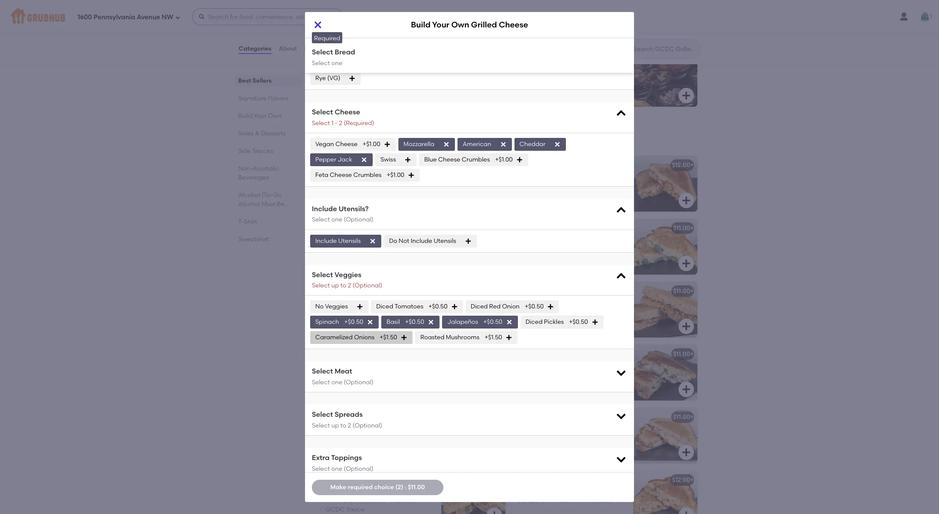Task type: locate. For each thing, give the bounding box(es) containing it.
flavors
[[268, 95, 289, 102], [365, 127, 398, 137]]

1 vertical spatial grilled
[[565, 79, 584, 86]]

+$1.50 right mushrooms
[[485, 334, 503, 341]]

signature inside tab
[[238, 95, 267, 102]]

own inside tab
[[268, 112, 282, 120]]

tomato, down mozzarella,
[[326, 371, 350, 379]]

cheese, inside "swiss cheese, pastrami, sauekraut, mustard"
[[343, 426, 366, 433]]

to inside select spreads select up to 2 (optional)
[[341, 422, 347, 430]]

signature up vegan cheese
[[319, 127, 363, 137]]

1 horizontal spatial crumbles
[[462, 156, 490, 163]]

0 horizontal spatial +$1.50
[[380, 334, 398, 341]]

american up onions,
[[326, 489, 354, 496]]

up for spreads
[[332, 422, 339, 430]]

mozzarella left a
[[404, 140, 435, 148]]

1 vertical spatial +$1.00
[[495, 156, 513, 163]]

2 vertical spatial mozzarella
[[518, 426, 549, 433]]

jack up the "pepper,"
[[581, 300, 595, 307]]

buffalo up onion),
[[405, 237, 426, 244]]

american inside american cheese, caramelized onions, short rib, bell peppers, gcdc sauce
[[326, 489, 354, 496]]

0 vertical spatial to
[[341, 282, 347, 289]]

0 vertical spatial red
[[490, 303, 501, 311]]

red left cajun
[[490, 303, 501, 311]]

best inside best sellers most ordered on grubhub
[[319, 29, 339, 39]]

cajun image
[[634, 282, 698, 338]]

1 vertical spatial signature
[[319, 127, 363, 137]]

up inside select spreads select up to 2 (optional)
[[332, 422, 339, 430]]

2 to from the top
[[341, 422, 347, 430]]

1 button
[[920, 9, 933, 24]]

+$1.00 for vegan cheese
[[363, 140, 381, 148]]

include for utensils?
[[312, 205, 337, 213]]

+$0.50 for diced pickles
[[569, 319, 589, 326]]

2 inside select cheese select 1 - 2 (required)
[[339, 119, 343, 127]]

sellers inside best sellers most ordered on grubhub
[[341, 29, 371, 39]]

pepper
[[316, 156, 337, 163], [518, 174, 539, 181], [558, 300, 580, 307], [518, 489, 539, 496]]

0 vertical spatial bbq
[[326, 288, 339, 295]]

utensils up (diced
[[338, 237, 361, 245]]

american
[[463, 140, 492, 148], [346, 162, 374, 169], [326, 174, 354, 181], [326, 489, 354, 496]]

1 vertical spatial spinach,
[[399, 363, 425, 370]]

up inside select veggies select up to 2 (optional)
[[332, 282, 339, 289]]

(optional) inside include utensils? select one (optional)
[[344, 216, 374, 224]]

(optional) inside extra toppings select one (optional)
[[344, 465, 374, 473]]

0 vertical spatial &
[[255, 130, 260, 137]]

and inside 'pepper jack cheese, bacon, diced jalapeno, ranch, and hot sauce'
[[571, 497, 582, 505]]

cheese, inside cheddar and pepper jack cheese, cajun crunch (bell pepper, celery, onion) remoulade
[[597, 300, 621, 307]]

non-alcoholic beverages tab
[[238, 164, 298, 182]]

1 select from the top
[[312, 27, 333, 35]]

1 vertical spatial mozzarella
[[518, 237, 549, 244]]

2 down spreads
[[348, 422, 351, 430]]

0 horizontal spatial flavors
[[268, 95, 289, 102]]

1 horizontal spatial hot
[[584, 497, 594, 505]]

0 vertical spatial $12.00 +
[[673, 162, 694, 169]]

13 select from the top
[[312, 422, 330, 430]]

crumbles down young american at the top
[[354, 171, 382, 179]]

$11.00
[[482, 162, 499, 169], [482, 225, 499, 232], [674, 225, 691, 232], [674, 288, 691, 295], [674, 351, 691, 358], [674, 414, 691, 421], [408, 484, 425, 491]]

blue up carrot,
[[366, 237, 379, 244]]

0 vertical spatial signature
[[238, 95, 267, 102]]

blue inside cheddar and blue cheese, buffalo crunch (diced carrot, celery, onion), ranch and hot sauce
[[366, 237, 379, 244]]

0 vertical spatial grilled
[[471, 20, 497, 30]]

2 horizontal spatial build
[[519, 79, 534, 86]]

mac inside cheddar cheese, diced jalapeno, pulled pork, mac and chees, bbq sauce
[[361, 308, 374, 316]]

build
[[411, 20, 431, 30], [519, 79, 534, 86], [238, 112, 253, 120]]

+$0.50 down tomatoes
[[405, 319, 425, 326]]

0 vertical spatial +$1.00
[[363, 140, 381, 148]]

1 horizontal spatial caramelized
[[381, 489, 418, 496]]

mozzarella
[[404, 140, 435, 148], [518, 237, 549, 244], [518, 426, 549, 433]]

$11.00 for cheddar and blue cheese, buffalo crunch (diced carrot, celery, onion), ranch and hot sauce
[[482, 225, 499, 232]]

one
[[332, 38, 343, 45], [332, 59, 343, 67], [332, 216, 343, 224], [332, 379, 343, 386], [332, 465, 343, 473]]

veggies for select
[[335, 271, 362, 279]]

1
[[931, 13, 933, 20], [332, 119, 334, 127]]

your
[[433, 20, 450, 30], [535, 79, 548, 86], [254, 112, 267, 120]]

5 one from the top
[[332, 465, 343, 473]]

young
[[326, 162, 344, 169]]

0 vertical spatial sellers
[[341, 29, 371, 39]]

up
[[332, 282, 339, 289], [332, 422, 339, 430]]

11 select from the top
[[312, 379, 330, 386]]

0 vertical spatial veggies
[[335, 271, 362, 279]]

2 $12.00 + from the top
[[673, 477, 694, 484]]

0 vertical spatial mozzarella
[[404, 140, 435, 148]]

mozzarella for mozzarella and parmesan cheese, pizza sauce, basil, dried oregano
[[518, 426, 549, 433]]

one up cheesesteak
[[332, 465, 343, 473]]

+$0.50
[[429, 303, 448, 311], [525, 303, 544, 311], [345, 319, 364, 326], [405, 319, 425, 326], [484, 319, 503, 326], [569, 319, 589, 326]]

+$1.00 down flavors:
[[387, 171, 405, 179]]

2 vertical spatial build
[[238, 112, 253, 120]]

and left chees,
[[375, 308, 387, 316]]

1 vertical spatial bread
[[335, 48, 355, 56]]

cheese inside select cheese select 1 - 2 (required)
[[335, 108, 360, 116]]

do not include utensils
[[389, 237, 457, 245]]

mustard
[[326, 434, 350, 442]]

sauce down short
[[346, 506, 365, 513]]

0 vertical spatial mac
[[516, 139, 527, 145]]

5 select from the top
[[312, 108, 333, 116]]

select
[[312, 27, 333, 35], [312, 38, 330, 45], [312, 48, 333, 56], [312, 59, 330, 67], [312, 108, 333, 116], [312, 119, 330, 127], [312, 216, 330, 224], [312, 271, 333, 279], [312, 282, 330, 289], [312, 368, 333, 376], [312, 379, 330, 386], [312, 411, 333, 419], [312, 422, 330, 430], [312, 465, 330, 473]]

pizza
[[518, 434, 533, 442]]

0 horizontal spatial &
[[255, 130, 260, 137]]

cheese, inside 'pepper jack cheese, chorizo crumble, pico de gallo, avocado crema'
[[556, 174, 580, 181]]

+$0.50 right tomatoes
[[429, 303, 448, 311]]

veggies inside select veggies select up to 2 (optional)
[[335, 271, 362, 279]]

cheddar down buffalo blue
[[326, 237, 352, 244]]

crunch inside cheddar and blue cheese, buffalo crunch (diced carrot, celery, onion), ranch and hot sauce
[[326, 245, 347, 253]]

select meat select one (optional)
[[312, 368, 374, 386]]

+$0.50 up onion)
[[525, 303, 544, 311]]

0 vertical spatial 1
[[931, 13, 933, 20]]

1 horizontal spatial buffalo
[[405, 237, 426, 244]]

buffalo blue image
[[442, 219, 506, 275]]

1 horizontal spatial spinach,
[[575, 237, 601, 244]]

(optional) for select meat
[[344, 379, 374, 386]]

1 to from the top
[[341, 282, 347, 289]]

bread up free
[[335, 48, 355, 56]]

2 for cheese
[[339, 119, 343, 127]]

1 $12.00 from the top
[[673, 162, 691, 169]]

svg image inside 1 button
[[920, 12, 931, 22]]

+$1.00
[[363, 140, 381, 148], [495, 156, 513, 163], [387, 171, 405, 179]]

ranch
[[326, 254, 345, 261]]

one up buffalo blue
[[332, 216, 343, 224]]

+$1.50 down basil
[[380, 334, 398, 341]]

jack for pepper jack cheese, chorizo crumble, pico de gallo, avocado crema
[[540, 174, 555, 181]]

flavors inside the "signature flavors gcdc's famous signature flavors: available as a grilled cheese, patty melt, or mac & cheese bowl."
[[365, 127, 398, 137]]

2 one from the top
[[332, 59, 343, 67]]

(optional) down 'utensils?'
[[344, 216, 374, 224]]

tomato,
[[399, 174, 423, 181], [326, 371, 350, 379]]

sauekraut,
[[397, 426, 428, 433]]

1 vertical spatial buffalo
[[405, 237, 426, 244]]

red right meat at the bottom of page
[[370, 371, 381, 379]]

1 vertical spatial celery,
[[598, 308, 617, 316]]

best inside tab
[[238, 77, 251, 84]]

required
[[348, 484, 373, 491]]

9 select from the top
[[312, 282, 330, 289]]

2 up from the top
[[332, 422, 339, 430]]

0 horizontal spatial tomato,
[[326, 371, 350, 379]]

cheddar inside cheddar and blue cheese, buffalo crunch (diced carrot, celery, onion), ranch and hot sauce
[[326, 237, 352, 244]]

best for best sellers most ordered on grubhub
[[319, 29, 339, 39]]

utensils right 'not'
[[434, 237, 457, 245]]

pepper inside 'pepper jack cheese, chorizo crumble, pico de gallo, avocado crema'
[[518, 174, 539, 181]]

gluten-free (contains milk)
[[316, 59, 395, 66]]

and down (diced
[[346, 254, 358, 261]]

include up ranch
[[316, 237, 337, 245]]

swiss up the mustard
[[326, 426, 341, 433]]

flavors inside tab
[[268, 95, 289, 102]]

bbq image
[[442, 282, 506, 338]]

crunch
[[326, 245, 347, 253], [537, 308, 558, 316]]

hot down (diced
[[359, 254, 370, 261]]

(optional) down spreads
[[353, 422, 383, 430]]

crunch up diced pickles
[[537, 308, 558, 316]]

(required)
[[344, 119, 375, 127]]

$9.50
[[519, 89, 535, 96]]

0 vertical spatial your
[[433, 20, 450, 30]]

1600 pennsylvania avenue nw
[[78, 13, 173, 21]]

onion inside mozzarella, feta cheese, spinach, tomato, diced red onion
[[382, 371, 400, 379]]

(optional) down meat at the bottom of page
[[344, 379, 374, 386]]

young american image
[[442, 156, 506, 212]]

pepper for pepper jack cheese, chorizo crumble, pico de gallo, avocado crema
[[518, 174, 539, 181]]

(optional) for include utensils?
[[344, 216, 374, 224]]

0 horizontal spatial own
[[268, 112, 282, 120]]

1 vertical spatial crumbles
[[354, 171, 382, 179]]

swiss down flavors:
[[381, 156, 396, 163]]

1 horizontal spatial swiss
[[381, 156, 396, 163]]

swiss inside "swiss cheese, pastrami, sauekraut, mustard"
[[326, 426, 341, 433]]

reuben image
[[442, 408, 506, 464]]

green
[[518, 225, 536, 232]]

sauce down bacon,
[[595, 497, 614, 505]]

+$0.50 down diced red onion
[[484, 319, 503, 326]]

hot inside cheddar and blue cheese, buffalo crunch (diced carrot, celery, onion), ranch and hot sauce
[[359, 254, 370, 261]]

crema
[[518, 191, 538, 198]]

+$1.00 down melt,
[[495, 156, 513, 163]]

sides
[[238, 130, 254, 137]]

3 one from the top
[[332, 216, 343, 224]]

4 one from the top
[[332, 379, 343, 386]]

sauce inside cheddar and blue cheese, buffalo crunch (diced carrot, celery, onion), ranch and hot sauce
[[371, 254, 389, 261]]

0 horizontal spatial mac
[[361, 308, 374, 316]]

best sellers tab
[[238, 76, 298, 85]]

2 vertical spatial +$1.00
[[387, 171, 405, 179]]

cheddar
[[520, 140, 546, 148], [326, 237, 352, 244], [326, 300, 352, 307], [518, 300, 544, 307]]

0 horizontal spatial utensils
[[338, 237, 361, 245]]

flavors down "best sellers" tab
[[268, 95, 289, 102]]

build your own grilled cheese
[[411, 20, 529, 30], [519, 79, 608, 86]]

signature for signature flavors
[[238, 95, 267, 102]]

american for american
[[463, 140, 492, 148]]

(optional) inside select spreads select up to 2 (optional)
[[353, 422, 383, 430]]

tomato, down available
[[399, 174, 423, 181]]

mac right or
[[516, 139, 527, 145]]

buffalo up include utensils
[[326, 225, 347, 232]]

onion),
[[410, 245, 430, 253]]

veggies right 'no'
[[325, 303, 348, 311]]

your inside tab
[[254, 112, 267, 120]]

sauce inside 'pepper jack cheese, bacon, diced jalapeno, ranch, and hot sauce'
[[595, 497, 614, 505]]

and inside the mozzarella and parmesan cheese, pizza sauce, basil, dried oregano
[[550, 426, 562, 433]]

celery, right the "pepper,"
[[598, 308, 617, 316]]

goddess
[[537, 225, 563, 232]]

1 vertical spatial jalapeno,
[[518, 497, 547, 505]]

feta down young
[[316, 171, 329, 179]]

southwest
[[518, 162, 549, 169]]

2 vertical spatial your
[[254, 112, 267, 120]]

1 vertical spatial your
[[535, 79, 548, 86]]

include utensils? select one (optional)
[[312, 205, 374, 224]]

famous
[[340, 139, 360, 145]]

sellers inside tab
[[253, 77, 272, 84]]

build your own tab
[[238, 111, 298, 120]]

2 inside select veggies select up to 2 (optional)
[[348, 282, 351, 289]]

and up sauce,
[[550, 426, 562, 433]]

0 vertical spatial tomato,
[[399, 174, 423, 181]]

t-shirt tab
[[238, 217, 298, 226]]

svg image
[[198, 13, 205, 20], [175, 15, 180, 20], [313, 20, 323, 30], [682, 91, 692, 101], [384, 141, 391, 148], [443, 141, 450, 148], [500, 141, 507, 148], [517, 156, 523, 163], [408, 172, 415, 179], [682, 195, 692, 206], [616, 204, 628, 216], [370, 238, 377, 245], [616, 270, 628, 282], [357, 304, 364, 311], [367, 319, 374, 326], [428, 319, 435, 326], [682, 321, 692, 332], [490, 384, 500, 395], [682, 384, 692, 395], [490, 447, 500, 458], [682, 447, 692, 458], [616, 454, 628, 466], [682, 511, 692, 514]]

to inside select veggies select up to 2 (optional)
[[341, 282, 347, 289]]

cheese, inside cheddar and blue cheese, buffalo crunch (diced carrot, celery, onion), ranch and hot sauce
[[380, 237, 404, 244]]

no veggies
[[316, 303, 348, 311]]

sauce down carrot,
[[371, 254, 389, 261]]

0 horizontal spatial jalapeno,
[[397, 300, 426, 307]]

12 select from the top
[[312, 411, 333, 419]]

1 horizontal spatial onion
[[502, 303, 520, 311]]

0 vertical spatial build
[[411, 20, 431, 30]]

diced red onion
[[471, 303, 520, 311]]

& inside the "signature flavors gcdc's famous signature flavors: available as a grilled cheese, patty melt, or mac & cheese bowl."
[[528, 139, 532, 145]]

feta right meat at the bottom of page
[[360, 363, 373, 370]]

up for veggies
[[332, 282, 339, 289]]

up down reuben
[[332, 422, 339, 430]]

one inside extra toppings select one (optional)
[[332, 465, 343, 473]]

+ for cheddar and blue cheese, buffalo crunch (diced carrot, celery, onion), ranch and hot sauce
[[499, 225, 502, 232]]

1 vertical spatial onion
[[382, 371, 400, 379]]

jack up the 'pico'
[[540, 174, 555, 181]]

(optional) for extra toppings
[[344, 465, 374, 473]]

basil,
[[602, 237, 617, 244], [555, 434, 570, 442]]

0 vertical spatial crunch
[[326, 245, 347, 253]]

mac right pork,
[[361, 308, 374, 316]]

bread up ordered
[[335, 27, 355, 35]]

1 horizontal spatial basil,
[[602, 237, 617, 244]]

ordered
[[334, 41, 358, 48]]

pepper inside 'pepper jack cheese, bacon, diced jalapeno, ranch, and hot sauce'
[[518, 489, 539, 496]]

0 vertical spatial blue
[[425, 156, 437, 163]]

sauce
[[371, 254, 389, 261], [326, 317, 344, 324], [595, 497, 614, 505], [346, 506, 365, 513]]

bbq up no veggies
[[326, 288, 339, 295]]

1 vertical spatial blue
[[348, 225, 361, 232]]

10 select from the top
[[312, 368, 333, 376]]

2 vertical spatial blue
[[366, 237, 379, 244]]

american cheese, diced tomato, bacon
[[326, 174, 423, 190]]

$11.00 for mozzarella and parmesan cheese, pizza sauce, basil, dried oregano
[[674, 414, 691, 421]]

1 up from the top
[[332, 282, 339, 289]]

signature down the best sellers
[[238, 95, 267, 102]]

american for american cheese, diced tomato, bacon
[[326, 174, 354, 181]]

+ for mozzarella and parmesan cheese, pizza sauce, basil, dried oregano
[[691, 414, 694, 421]]

+$1.50
[[380, 334, 398, 341], [485, 334, 503, 341]]

mozzarella and parmesan cheese, pizza sauce, basil, dried oregano
[[518, 426, 618, 442]]

crumbles down patty
[[462, 156, 490, 163]]

american inside american cheese, diced tomato, bacon
[[326, 174, 354, 181]]

sellers for best sellers
[[253, 77, 272, 84]]

basil
[[387, 319, 400, 326]]

+$1.00 for blue cheese crumbles
[[495, 156, 513, 163]]

2 vertical spatial signature
[[361, 139, 385, 145]]

cheese, inside 'pepper jack cheese, bacon, diced jalapeno, ranch, and hot sauce'
[[556, 489, 580, 496]]

pepper for pepper jack cheese, bacon, diced jalapeno, ranch, and hot sauce
[[518, 489, 539, 496]]

american for american cheese, caramelized onions, short rib, bell peppers, gcdc sauce
[[326, 489, 354, 496]]

diced inside 'pepper jack cheese, bacon, diced jalapeno, ranch, and hot sauce'
[[603, 489, 620, 496]]

1 vertical spatial feta
[[360, 363, 373, 370]]

celery, down 'not'
[[390, 245, 409, 253]]

american left melt,
[[463, 140, 492, 148]]

milk)
[[382, 59, 395, 66]]

sides & desserts
[[238, 130, 286, 137]]

search icon image
[[620, 44, 630, 54]]

$11.00 for cheddar and pepper jack cheese, cajun crunch (bell pepper, celery, onion) remoulade
[[674, 288, 691, 295]]

hot inside 'pepper jack cheese, bacon, diced jalapeno, ranch, and hot sauce'
[[584, 497, 594, 505]]

flavors for signature flavors
[[268, 95, 289, 102]]

peppers,
[[390, 497, 416, 505]]

cheddar inside cheddar and pepper jack cheese, cajun crunch (bell pepper, celery, onion) remoulade
[[518, 300, 544, 307]]

(optional) down toppings
[[344, 465, 374, 473]]

include down bacon
[[312, 205, 337, 213]]

1 vertical spatial veggies
[[325, 303, 348, 311]]

1 horizontal spatial mac
[[516, 139, 527, 145]]

one down meat at the bottom of page
[[332, 379, 343, 386]]

+ for mozzarella cheese, spinach, basil, pesto
[[691, 225, 694, 232]]

1 horizontal spatial +$1.50
[[485, 334, 503, 341]]

include
[[312, 205, 337, 213], [316, 237, 337, 245], [411, 237, 433, 245]]

&
[[255, 130, 260, 137], [528, 139, 532, 145]]

1 utensils from the left
[[338, 237, 361, 245]]

select bread select one
[[312, 27, 355, 45], [312, 48, 355, 67]]

(optional) up cheddar cheese, diced jalapeno, pulled pork, mac and chees, bbq sauce
[[353, 282, 383, 289]]

0 horizontal spatial blue
[[348, 225, 361, 232]]

veggies for no
[[325, 303, 348, 311]]

select inside include utensils? select one (optional)
[[312, 216, 330, 224]]

pork,
[[345, 308, 359, 316]]

mozzarella up pesto on the top
[[518, 237, 549, 244]]

1 horizontal spatial flavors
[[365, 127, 398, 137]]

1 one from the top
[[332, 38, 343, 45]]

diced down flavors:
[[381, 174, 398, 181]]

caramelized
[[316, 334, 353, 341], [381, 489, 418, 496]]

+$0.50 for jalapeños
[[484, 319, 503, 326]]

+
[[535, 89, 538, 96], [499, 162, 502, 169], [691, 162, 694, 169], [499, 225, 502, 232], [691, 225, 694, 232], [691, 288, 694, 295], [691, 351, 694, 358], [691, 414, 694, 421], [691, 477, 694, 484]]

0 vertical spatial select bread select one
[[312, 27, 355, 45]]

diced right bacon,
[[603, 489, 620, 496]]

2 $12.00 from the top
[[673, 477, 691, 484]]

best up signature flavors
[[238, 77, 251, 84]]

carrot,
[[369, 245, 388, 253]]

2 horizontal spatial your
[[535, 79, 548, 86]]

include for utensils
[[316, 237, 337, 245]]

and right ranch,
[[571, 497, 582, 505]]

cheese, inside american cheese, diced tomato, bacon
[[356, 174, 380, 181]]

0 horizontal spatial buffalo
[[326, 225, 347, 232]]

celery, inside cheddar and pepper jack cheese, cajun crunch (bell pepper, celery, onion) remoulade
[[598, 308, 617, 316]]

jack inside 'pepper jack cheese, bacon, diced jalapeno, ranch, and hot sauce'
[[540, 489, 555, 496]]

mozzarella for mozzarella
[[404, 140, 435, 148]]

to down reuben
[[341, 422, 347, 430]]

0 vertical spatial hot
[[359, 254, 370, 261]]

$11.00 + for cheddar and blue cheese, buffalo crunch (diced carrot, celery, onion), ranch and hot sauce
[[482, 225, 502, 232]]

1 horizontal spatial blue
[[366, 237, 379, 244]]

t-
[[238, 218, 244, 226]]

+$0.50 for diced tomatoes
[[429, 303, 448, 311]]

1 vertical spatial to
[[341, 422, 347, 430]]

1 horizontal spatial 1
[[931, 13, 933, 20]]

jack inside cheddar and pepper jack cheese, cajun crunch (bell pepper, celery, onion) remoulade
[[581, 300, 595, 307]]

green goddess
[[518, 225, 563, 232]]

$11.00 + for mozzarella cheese, spinach, basil, pesto
[[674, 225, 694, 232]]

sellers up signature flavors
[[253, 77, 272, 84]]

0 horizontal spatial sellers
[[253, 77, 272, 84]]

blue down include utensils? select one (optional)
[[348, 225, 361, 232]]

1 horizontal spatial celery,
[[598, 308, 617, 316]]

diced pickles
[[526, 319, 564, 326]]

2
[[339, 119, 343, 127], [348, 282, 351, 289], [348, 422, 351, 430]]

cheddar up pulled
[[326, 300, 352, 307]]

1 vertical spatial bbq
[[410, 308, 422, 316]]

pastrami,
[[368, 426, 395, 433]]

0 horizontal spatial grilled
[[443, 139, 459, 145]]

reviews button
[[304, 33, 329, 64]]

sellers
[[341, 29, 371, 39], [253, 77, 272, 84]]

0 horizontal spatial caramelized
[[316, 334, 353, 341]]

american cheese, caramelized onions, short rib, bell peppers, gcdc sauce
[[326, 489, 418, 513]]

1 $12.00 + from the top
[[673, 162, 694, 169]]

$12.00 + for american cheese, diced tomato, bacon
[[673, 162, 694, 169]]

tab
[[238, 191, 298, 209]]

jack up 'feta cheese crumbles'
[[338, 156, 352, 163]]

2 utensils from the left
[[434, 237, 457, 245]]

+$0.50 for diced red onion
[[525, 303, 544, 311]]

0 vertical spatial best
[[319, 29, 339, 39]]

:
[[405, 484, 407, 491]]

0 horizontal spatial crunch
[[326, 245, 347, 253]]

0 horizontal spatial onion
[[382, 371, 400, 379]]

bbq inside cheddar cheese, diced jalapeno, pulled pork, mac and chees, bbq sauce
[[410, 308, 422, 316]]

jack inside 'pepper jack cheese, chorizo crumble, pico de gallo, avocado crema'
[[540, 174, 555, 181]]

cheese, inside mozzarella cheese, spinach, basil, pesto
[[550, 237, 574, 244]]

caramelized up peppers,
[[381, 489, 418, 496]]

2 right "-"
[[339, 119, 343, 127]]

7 select from the top
[[312, 216, 330, 224]]

$11.00 +
[[482, 162, 502, 169], [482, 225, 502, 232], [674, 225, 694, 232], [674, 288, 694, 295], [674, 351, 694, 358], [674, 414, 694, 421]]

best for best sellers
[[238, 77, 251, 84]]

include inside include utensils? select one (optional)
[[312, 205, 337, 213]]

14 select from the top
[[312, 465, 330, 473]]

0 horizontal spatial red
[[370, 371, 381, 379]]

one up (vg)
[[332, 59, 343, 67]]

jalapeno, inside 'pepper jack cheese, bacon, diced jalapeno, ranch, and hot sauce'
[[518, 497, 547, 505]]

blue
[[425, 156, 437, 163], [348, 225, 361, 232], [366, 237, 379, 244]]

mozzarella inside the mozzarella and parmesan cheese, pizza sauce, basil, dried oregano
[[518, 426, 549, 433]]

as
[[431, 139, 437, 145]]

to up no veggies
[[341, 282, 347, 289]]

0 vertical spatial feta
[[316, 171, 329, 179]]

diced up jalapeños
[[471, 303, 488, 311]]

$11.00 for mozzarella cheese, spinach, basil, pesto
[[674, 225, 691, 232]]

pepper jack
[[316, 156, 352, 163]]

basil, inside the mozzarella and parmesan cheese, pizza sauce, basil, dried oregano
[[555, 434, 570, 442]]

+$0.50 down pork,
[[345, 319, 364, 326]]

2 horizontal spatial own
[[550, 79, 563, 86]]

1 +$1.50 from the left
[[380, 334, 398, 341]]

one inside include utensils? select one (optional)
[[332, 216, 343, 224]]

& right sides
[[255, 130, 260, 137]]

and up remoulade
[[546, 300, 557, 307]]

(vg)
[[328, 75, 341, 82]]

+$1.50 for roasted mushrooms
[[485, 334, 503, 341]]

0 horizontal spatial spinach,
[[399, 363, 425, 370]]

mozzarella for mozzarella cheese, spinach, basil, pesto
[[518, 237, 549, 244]]

remoulade
[[538, 317, 571, 324]]

2 select from the top
[[312, 38, 330, 45]]

jack up ranch,
[[540, 489, 555, 496]]

2 +$1.50 from the left
[[485, 334, 503, 341]]

mozzarella up pizza
[[518, 426, 549, 433]]

2 inside select spreads select up to 2 (optional)
[[348, 422, 351, 430]]

2 up pork,
[[348, 282, 351, 289]]

not
[[399, 237, 410, 245]]

1 vertical spatial swiss
[[326, 426, 341, 433]]

diced inside cheddar cheese, diced jalapeno, pulled pork, mac and chees, bbq sauce
[[379, 300, 396, 307]]

2 select bread select one from the top
[[312, 48, 355, 67]]

diced up chees,
[[379, 300, 396, 307]]

diced down mozzarella,
[[351, 371, 368, 379]]

bacon jalapeno popper image
[[634, 471, 698, 514]]

green goddess image
[[634, 219, 698, 275]]

jalapeno, up chees,
[[397, 300, 426, 307]]

1 vertical spatial sellers
[[253, 77, 272, 84]]

cheddar for cheddar and blue cheese, buffalo crunch (diced carrot, celery, onion), ranch and hot sauce
[[326, 237, 352, 244]]

1 vertical spatial up
[[332, 422, 339, 430]]

0 vertical spatial celery,
[[390, 245, 409, 253]]

$12.00
[[673, 162, 691, 169], [673, 477, 691, 484]]

1 horizontal spatial &
[[528, 139, 532, 145]]

-
[[335, 119, 338, 127]]

bacon,
[[581, 489, 602, 496]]

cheese, inside cheddar cheese, diced jalapeno, pulled pork, mac and chees, bbq sauce
[[353, 300, 377, 307]]

+$1.00 right famous
[[363, 140, 381, 148]]

0 horizontal spatial your
[[254, 112, 267, 120]]

sellers up on
[[341, 29, 371, 39]]

blue down as
[[425, 156, 437, 163]]

0 horizontal spatial build
[[238, 112, 253, 120]]

roasted mushrooms
[[421, 334, 480, 341]]

hot down bacon,
[[584, 497, 594, 505]]

sauce down pulled
[[326, 317, 344, 324]]

spinach,
[[575, 237, 601, 244], [399, 363, 425, 370]]

+$1.00 for feta cheese crumbles
[[387, 171, 405, 179]]

0 vertical spatial up
[[332, 282, 339, 289]]

buffalo inside cheddar and blue cheese, buffalo crunch (diced carrot, celery, onion), ranch and hot sauce
[[405, 237, 426, 244]]

0 horizontal spatial basil,
[[555, 434, 570, 442]]

veggies down ranch
[[335, 271, 362, 279]]

red inside mozzarella, feta cheese, spinach, tomato, diced red onion
[[370, 371, 381, 379]]

1 horizontal spatial feta
[[360, 363, 373, 370]]

sellers for best sellers most ordered on grubhub
[[341, 29, 371, 39]]

crunch inside cheddar and pepper jack cheese, cajun crunch (bell pepper, celery, onion) remoulade
[[537, 308, 558, 316]]

0 horizontal spatial celery,
[[390, 245, 409, 253]]

celery, inside cheddar and blue cheese, buffalo crunch (diced carrot, celery, onion), ranch and hot sauce
[[390, 245, 409, 253]]

2 vertical spatial 2
[[348, 422, 351, 430]]

jalapeno, left ranch,
[[518, 497, 547, 505]]

cheddar inside cheddar cheese, diced jalapeno, pulled pork, mac and chees, bbq sauce
[[326, 300, 352, 307]]

crunch down include utensils
[[326, 245, 347, 253]]

(optional) inside "select meat select one (optional)"
[[344, 379, 374, 386]]

1 horizontal spatial tomato,
[[399, 174, 423, 181]]

svg image
[[920, 12, 931, 22], [349, 75, 356, 82], [616, 108, 628, 120], [555, 141, 561, 148], [361, 156, 368, 163], [405, 156, 412, 163], [490, 195, 500, 206], [465, 238, 472, 245], [490, 258, 500, 269], [682, 258, 692, 269], [451, 304, 458, 311], [548, 304, 555, 311], [506, 319, 513, 326], [592, 319, 599, 326], [490, 321, 500, 332], [401, 335, 408, 341], [506, 335, 513, 341], [616, 367, 628, 379], [616, 410, 628, 422], [490, 511, 500, 514]]

bbq right chees,
[[410, 308, 422, 316]]

1 horizontal spatial best
[[319, 29, 339, 39]]

signature left flavors:
[[361, 139, 385, 145]]

best up most
[[319, 29, 339, 39]]

1 vertical spatial red
[[370, 371, 381, 379]]

1 vertical spatial flavors
[[365, 127, 398, 137]]

mozzarella inside mozzarella cheese, spinach, basil, pesto
[[518, 237, 549, 244]]

include up onion),
[[411, 237, 433, 245]]



Task type: vqa. For each thing, say whether or not it's contained in the screenshot.


Task type: describe. For each thing, give the bounding box(es) containing it.
southwest image
[[634, 156, 698, 212]]

alcoholic
[[253, 165, 280, 172]]

gluten-
[[316, 59, 338, 66]]

mac inside the "signature flavors gcdc's famous signature flavors: available as a grilled cheese, patty melt, or mac & cheese bowl."
[[516, 139, 527, 145]]

diced down cajun
[[526, 319, 543, 326]]

1 vertical spatial build your own grilled cheese
[[519, 79, 608, 86]]

extra
[[312, 454, 330, 462]]

flavors for signature flavors gcdc's famous signature flavors: available as a grilled cheese, patty melt, or mac & cheese bowl.
[[365, 127, 398, 137]]

4 select from the top
[[312, 59, 330, 67]]

include utensils
[[316, 237, 361, 245]]

spreads
[[335, 411, 363, 419]]

cheesesteak
[[326, 477, 364, 484]]

reuben
[[326, 414, 348, 421]]

jack for pepper jack
[[338, 156, 352, 163]]

cheddar for cheddar and pepper jack cheese, cajun crunch (bell pepper, celery, onion) remoulade
[[518, 300, 544, 307]]

pepper inside cheddar and pepper jack cheese, cajun crunch (bell pepper, celery, onion) remoulade
[[558, 300, 580, 307]]

+ for pepper jack cheese, chorizo crumble, pico de gallo, avocado crema
[[691, 162, 694, 169]]

blue cheese crumbles
[[425, 156, 490, 163]]

vegan cheese
[[316, 140, 358, 148]]

mozzarella,
[[326, 363, 358, 370]]

diced up basil
[[376, 303, 394, 311]]

1 select bread select one from the top
[[312, 27, 355, 45]]

1 horizontal spatial red
[[490, 303, 501, 311]]

young american
[[326, 162, 374, 169]]

Search GCDC Grilled Cheese Bar search field
[[633, 45, 698, 53]]

cheese, inside mozzarella, feta cheese, spinach, tomato, diced red onion
[[374, 363, 398, 370]]

swiss for swiss
[[381, 156, 396, 163]]

side sauces
[[238, 147, 274, 155]]

select veggies select up to 2 (optional)
[[312, 271, 383, 289]]

meat
[[335, 368, 352, 376]]

& inside tab
[[255, 130, 260, 137]]

$4.00
[[327, 89, 343, 96]]

spinach, inside mozzarella, feta cheese, spinach, tomato, diced red onion
[[399, 363, 425, 370]]

pizza melt image
[[634, 408, 698, 464]]

+$0.50 for spinach
[[345, 319, 364, 326]]

mediterranean image
[[442, 345, 506, 401]]

swiss for swiss cheese, pastrami, sauekraut, mustard
[[326, 426, 341, 433]]

spinach, inside mozzarella cheese, spinach, basil, pesto
[[575, 237, 601, 244]]

side
[[238, 147, 251, 155]]

cheddar for cheddar
[[520, 140, 546, 148]]

cheddar cheese, diced jalapeno, pulled pork, mac and chees, bbq sauce
[[326, 300, 426, 324]]

diced tomatoes
[[376, 303, 424, 311]]

required
[[314, 35, 341, 42]]

chorizo
[[581, 174, 604, 181]]

gcdc's
[[319, 139, 339, 145]]

flavors:
[[387, 139, 406, 145]]

avocado
[[588, 182, 614, 190]]

1 bread from the top
[[335, 27, 355, 35]]

sweatshirt tab
[[238, 235, 298, 244]]

0 vertical spatial onion
[[502, 303, 520, 311]]

0 horizontal spatial feta
[[316, 171, 329, 179]]

onions,
[[326, 497, 348, 505]]

jack for pepper jack cheese, bacon, diced jalapeno, ranch, and hot sauce
[[540, 489, 555, 496]]

$11.00 + for mozzarella and parmesan cheese, pizza sauce, basil, dried oregano
[[674, 414, 694, 421]]

crumbles for blue cheese crumbles
[[462, 156, 490, 163]]

cheddar for cheddar cheese, diced jalapeno, pulled pork, mac and chees, bbq sauce
[[326, 300, 352, 307]]

select spreads select up to 2 (optional)
[[312, 411, 383, 430]]

cheddar and pepper jack cheese, cajun crunch (bell pepper, celery, onion) remoulade
[[518, 300, 621, 324]]

diced inside mozzarella, feta cheese, spinach, tomato, diced red onion
[[351, 371, 368, 379]]

select cheese select 1 - 2 (required)
[[312, 108, 375, 127]]

(2)
[[396, 484, 404, 491]]

$12.00 + for american cheese, caramelized onions, short rib, bell peppers, gcdc sauce
[[673, 477, 694, 484]]

$11.00 + for cheddar and pepper jack cheese, cajun crunch (bell pepper, celery, onion) remoulade
[[674, 288, 694, 295]]

signature flavors tab
[[238, 94, 298, 103]]

pickles
[[544, 319, 564, 326]]

$11.00 + for american cheese, diced tomato, bacon
[[482, 162, 502, 169]]

+ for american cheese, diced tomato, bacon
[[499, 162, 502, 169]]

signature for signature flavors gcdc's famous signature flavors: available as a grilled cheese, patty melt, or mac & cheese bowl.
[[319, 127, 363, 137]]

1 vertical spatial own
[[550, 79, 563, 86]]

on
[[359, 41, 366, 48]]

main navigation navigation
[[0, 0, 940, 33]]

choice
[[374, 484, 394, 491]]

1 inside button
[[931, 13, 933, 20]]

to for spreads
[[341, 422, 347, 430]]

melt,
[[496, 139, 508, 145]]

rye
[[316, 75, 326, 82]]

cheesesteak image
[[442, 471, 506, 514]]

select inside extra toppings select one (optional)
[[312, 465, 330, 473]]

grilled inside the "signature flavors gcdc's famous signature flavors: available as a grilled cheese, patty melt, or mac & cheese bowl."
[[443, 139, 459, 145]]

1 horizontal spatial own
[[452, 20, 470, 30]]

bowl.
[[553, 139, 566, 145]]

nw
[[162, 13, 173, 21]]

do
[[389, 237, 398, 245]]

jalapeños
[[448, 319, 479, 326]]

0 vertical spatial buffalo
[[326, 225, 347, 232]]

basil, inside mozzarella cheese, spinach, basil, pesto
[[602, 237, 617, 244]]

$12.00 for american cheese, diced tomato, bacon
[[673, 162, 691, 169]]

$11.00 for american cheese, diced tomato, bacon
[[482, 162, 499, 169]]

rye (vg)
[[316, 75, 341, 82]]

free
[[338, 59, 350, 66]]

feta inside mozzarella, feta cheese, spinach, tomato, diced red onion
[[360, 363, 373, 370]]

oregano
[[589, 434, 615, 442]]

crumble,
[[518, 182, 545, 190]]

dried
[[572, 434, 588, 442]]

no
[[316, 303, 324, 311]]

2 horizontal spatial blue
[[425, 156, 437, 163]]

0 vertical spatial build your own grilled cheese
[[411, 20, 529, 30]]

tomato
[[327, 79, 350, 86]]

feta cheese crumbles
[[316, 171, 382, 179]]

0 horizontal spatial bbq
[[326, 288, 339, 295]]

jalapeno, inside cheddar cheese, diced jalapeno, pulled pork, mac and chees, bbq sauce
[[397, 300, 426, 307]]

to for veggies
[[341, 282, 347, 289]]

cheese, inside the mozzarella and parmesan cheese, pizza sauce, basil, dried oregano
[[594, 426, 618, 433]]

sauce inside cheddar cheese, diced jalapeno, pulled pork, mac and chees, bbq sauce
[[326, 317, 344, 324]]

pepper jack cheese, bacon, diced jalapeno, ranch, and hot sauce
[[518, 489, 620, 505]]

cheese, inside american cheese, caramelized onions, short rib, bell peppers, gcdc sauce
[[356, 489, 380, 496]]

spinach
[[316, 319, 339, 326]]

cheddar and blue cheese, buffalo crunch (diced carrot, celery, onion), ranch and hot sauce
[[326, 237, 430, 261]]

cheese, inside the "signature flavors gcdc's famous signature flavors: available as a grilled cheese, patty melt, or mac & cheese bowl."
[[460, 139, 481, 145]]

pepper,
[[574, 308, 596, 316]]

sauce,
[[534, 434, 554, 442]]

most
[[319, 41, 333, 48]]

extra toppings select one (optional)
[[312, 454, 374, 473]]

1 horizontal spatial grilled
[[471, 20, 497, 30]]

available
[[407, 139, 430, 145]]

(contains
[[352, 59, 380, 66]]

and up (diced
[[353, 237, 365, 244]]

2 for spreads
[[348, 422, 351, 430]]

desserts
[[261, 130, 286, 137]]

+$0.50 for basil
[[405, 319, 425, 326]]

onion)
[[518, 317, 536, 324]]

(bell
[[560, 308, 572, 316]]

diced inside american cheese, diced tomato, bacon
[[381, 174, 398, 181]]

and inside cheddar cheese, diced jalapeno, pulled pork, mac and chees, bbq sauce
[[375, 308, 387, 316]]

pulled
[[326, 308, 344, 316]]

pepper for pepper jack
[[316, 156, 337, 163]]

sauce inside american cheese, caramelized onions, short rib, bell peppers, gcdc sauce
[[346, 506, 365, 513]]

crumbles for feta cheese crumbles
[[354, 171, 382, 179]]

(optional) inside select veggies select up to 2 (optional)
[[353, 282, 383, 289]]

non-alcoholic beverages
[[238, 165, 280, 181]]

+ for cheddar and pepper jack cheese, cajun crunch (bell pepper, celery, onion) remoulade
[[691, 288, 694, 295]]

cajun
[[518, 308, 535, 316]]

tomato, inside mozzarella, feta cheese, spinach, tomato, diced red onion
[[326, 371, 350, 379]]

ranch,
[[549, 497, 569, 505]]

2 bread from the top
[[335, 48, 355, 56]]

tomato, inside american cheese, diced tomato, bacon
[[399, 174, 423, 181]]

best sellers most ordered on grubhub
[[319, 29, 394, 48]]

pesto
[[518, 245, 534, 253]]

de
[[560, 182, 568, 190]]

build inside tab
[[238, 112, 253, 120]]

sauces
[[252, 147, 274, 155]]

3 select from the top
[[312, 48, 333, 56]]

toppings
[[331, 454, 362, 462]]

categories
[[239, 45, 272, 52]]

and inside cheddar and pepper jack cheese, cajun crunch (bell pepper, celery, onion) remoulade
[[546, 300, 557, 307]]

t-shirt
[[238, 218, 257, 226]]

8 select from the top
[[312, 271, 333, 279]]

build your own
[[238, 112, 282, 120]]

a
[[438, 139, 441, 145]]

1 horizontal spatial your
[[433, 20, 450, 30]]

american up 'feta cheese crumbles'
[[346, 162, 374, 169]]

caramelized inside american cheese, caramelized onions, short rib, bell peppers, gcdc sauce
[[381, 489, 418, 496]]

sides & desserts tab
[[238, 129, 298, 138]]

cheese inside the "signature flavors gcdc's famous signature flavors: available as a grilled cheese, patty melt, or mac & cheese bowl."
[[533, 139, 552, 145]]

6 select from the top
[[312, 119, 330, 127]]

side sauces tab
[[238, 147, 298, 156]]

+$1.50 for caramelized onions
[[380, 334, 398, 341]]

1 inside select cheese select 1 - 2 (required)
[[332, 119, 334, 127]]

2 for veggies
[[348, 282, 351, 289]]

gallo,
[[570, 182, 587, 190]]

parmesan
[[563, 426, 593, 433]]

1 vertical spatial build
[[519, 79, 534, 86]]

avenue
[[137, 13, 160, 21]]

sweatshirt
[[238, 236, 269, 243]]

truffle herb image
[[634, 345, 698, 401]]

onions
[[354, 334, 375, 341]]

signature flavors gcdc's famous signature flavors: available as a grilled cheese, patty melt, or mac & cheese bowl.
[[319, 127, 566, 145]]

vegan
[[316, 140, 334, 148]]

mushrooms
[[446, 334, 480, 341]]

chees,
[[388, 308, 408, 316]]

$12.00 for american cheese, caramelized onions, short rib, bell peppers, gcdc sauce
[[673, 477, 691, 484]]

one inside "select meat select one (optional)"
[[332, 379, 343, 386]]



